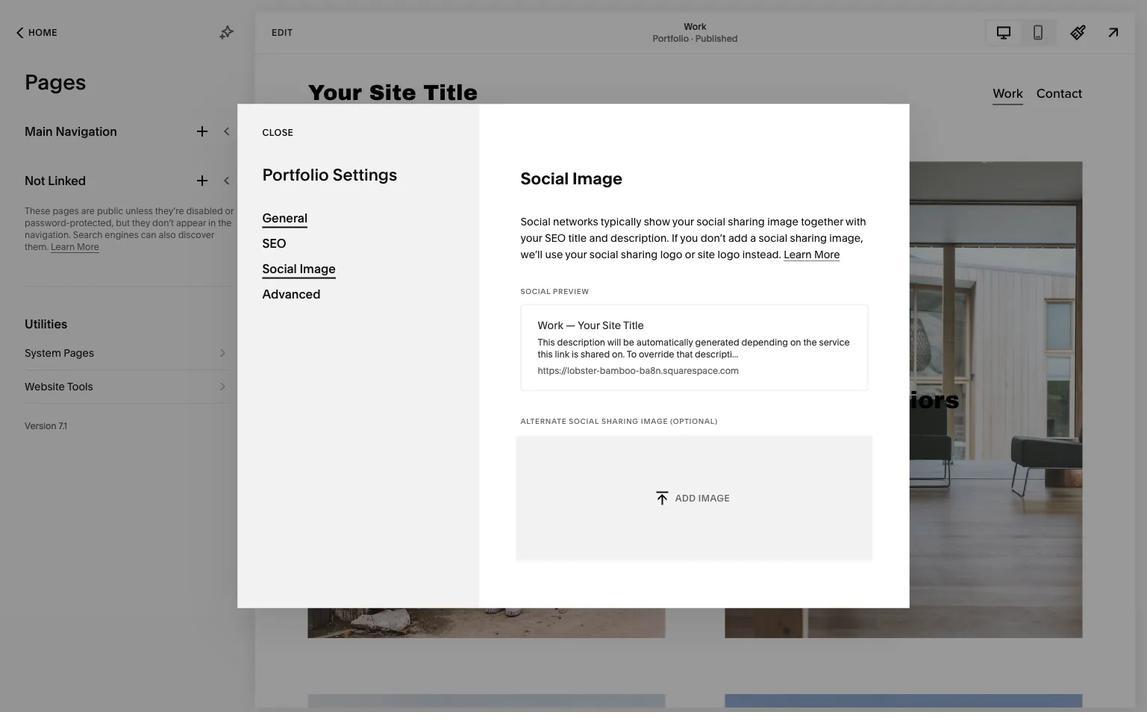 Task type: describe. For each thing, give the bounding box(es) containing it.
your right of
[[666, 686, 688, 698]]

social preview
[[521, 287, 590, 296]]

that
[[677, 349, 693, 360]]

now
[[535, 686, 556, 698]]

1 horizontal spatial social
[[697, 215, 726, 228]]

site.
[[690, 686, 710, 698]]

1 vertical spatial social image
[[263, 262, 336, 276]]

add image button
[[516, 436, 873, 561]]

ba8n.squarespace.com
[[640, 365, 740, 376]]

image up the "networks"
[[573, 168, 623, 188]]

protected,
[[70, 218, 114, 229]]

image right sharing
[[641, 417, 668, 426]]

search
[[73, 230, 103, 240]]

your up we'll
[[521, 232, 543, 244]]

but
[[116, 218, 130, 229]]

site
[[603, 319, 621, 332]]

2 logo from the left
[[718, 248, 740, 261]]

networks
[[553, 215, 599, 228]]

2 vertical spatial sharing
[[621, 248, 658, 261]]

0 vertical spatial pages
[[25, 69, 86, 95]]

0 vertical spatial sharing
[[728, 215, 765, 228]]

show
[[644, 215, 670, 228]]

don't inside social networks typically show your social sharing image together with your seo title and description. if you don't add a social sharing image, we'll use your social sharing logo or site logo instead.
[[701, 232, 726, 244]]

not
[[25, 173, 45, 188]]

14
[[448, 686, 458, 698]]

work for portfolio
[[685, 21, 707, 32]]

advanced link
[[263, 282, 455, 307]]

of
[[654, 686, 664, 698]]

add image
[[676, 493, 731, 504]]

your up you
[[673, 215, 694, 228]]

tools
[[67, 381, 93, 393]]

can
[[141, 230, 156, 240]]

bamboo-
[[600, 365, 640, 376]]

add a new page to the "not linked" navigation group image
[[194, 173, 211, 189]]

image inside button
[[699, 493, 731, 504]]

to
[[627, 349, 637, 360]]

navigation.
[[25, 230, 71, 240]]

site
[[698, 248, 716, 261]]

link
[[555, 349, 570, 360]]

upgrade
[[489, 686, 532, 698]]

1 vertical spatial social
[[759, 232, 788, 244]]

7.1
[[59, 421, 67, 432]]

website
[[25, 381, 65, 393]]

portfolio settings
[[263, 164, 398, 184]]

public
[[97, 206, 123, 217]]

not linked
[[25, 173, 86, 188]]

image
[[768, 215, 799, 228]]

depending
[[742, 337, 789, 348]]

version 7.1
[[25, 421, 67, 432]]

this
[[538, 337, 555, 348]]

is
[[572, 349, 579, 360]]

generated
[[696, 337, 740, 348]]

descripti...
[[695, 349, 739, 360]]

trial
[[389, 686, 407, 698]]

0 horizontal spatial your
[[364, 686, 386, 698]]

1 vertical spatial sharing
[[791, 232, 827, 244]]

ends
[[410, 686, 434, 698]]

image up advanced
[[300, 262, 336, 276]]

password-
[[25, 218, 70, 229]]

most
[[608, 686, 633, 698]]

close
[[263, 127, 294, 138]]

add
[[729, 232, 748, 244]]

they're
[[155, 206, 184, 217]]

seo inside "seo" link
[[263, 236, 287, 251]]

linked
[[48, 173, 86, 188]]

they
[[132, 218, 150, 229]]

1 horizontal spatial social image
[[521, 168, 623, 188]]

work — your site title this description will be automatically generated depending on the service this link is shared on. to override that descripti... https://lobster-bamboo-ba8n.squarespace.com
[[538, 319, 850, 376]]

discover
[[178, 230, 214, 240]]

engines
[[105, 230, 139, 240]]

a
[[751, 232, 757, 244]]

seo link
[[263, 231, 455, 257]]

preview
[[553, 287, 590, 296]]

seo inside social networks typically show your social sharing image together with your seo title and description. if you don't add a social sharing image, we'll use your social sharing logo or site logo instead.
[[545, 232, 566, 244]]

portfolio inside dialog
[[263, 164, 329, 184]]

social up advanced
[[263, 262, 297, 276]]

close button
[[263, 119, 294, 146]]

on
[[791, 337, 802, 348]]

—
[[566, 319, 576, 332]]

general
[[263, 211, 308, 226]]

pages inside "button"
[[64, 347, 94, 360]]

your down title
[[566, 248, 587, 261]]

1 logo from the left
[[661, 248, 683, 261]]

home button
[[0, 16, 74, 49]]

these pages are public unless they're disabled or password-protected, but they don't appear in the navigation. search engines can also discover them.
[[25, 206, 234, 252]]

this
[[538, 349, 553, 360]]

social networks typically show your social sharing image together with your seo title and description. if you don't add a social sharing image, we'll use your social sharing logo or site logo instead.
[[521, 215, 867, 261]]

more inside dialog
[[815, 248, 841, 261]]

the inside these pages are public unless they're disabled or password-protected, but they don't appear in the navigation. search engines can also discover them.
[[218, 218, 232, 229]]

work portfolio · published
[[653, 21, 738, 44]]

or inside social networks typically show your social sharing image together with your seo title and description. if you don't add a social sharing image, we'll use your social sharing logo or site logo instead.
[[685, 248, 696, 261]]

add
[[676, 493, 696, 504]]

main navigation
[[25, 124, 117, 139]]

2 vertical spatial social
[[590, 248, 619, 261]]

your inside work — your site title this description will be automatically generated depending on the service this link is shared on. to override that descripti... https://lobster-bamboo-ba8n.squarespace.com
[[578, 319, 600, 332]]

if
[[672, 232, 678, 244]]



Task type: vqa. For each thing, say whether or not it's contained in the screenshot.
$ USD
no



Task type: locate. For each thing, give the bounding box(es) containing it.
work inside work — your site title this description will be automatically generated depending on the service this link is shared on. to override that descripti... https://lobster-bamboo-ba8n.squarespace.com
[[538, 319, 564, 332]]

social inside social networks typically show your social sharing image together with your seo title and description. if you don't add a social sharing image, we'll use your social sharing logo or site logo instead.
[[521, 215, 551, 228]]

these
[[25, 206, 50, 217]]

edit
[[272, 27, 293, 38]]

work up this
[[538, 319, 564, 332]]

sharing
[[728, 215, 765, 228], [791, 232, 827, 244], [621, 248, 658, 261]]

main
[[25, 124, 53, 139]]

in inside these pages are public unless they're disabled or password-protected, but they don't appear in the navigation. search engines can also discover them.
[[208, 218, 216, 229]]

or right 'disabled'
[[225, 206, 234, 217]]

learn more link for them.
[[51, 242, 99, 253]]

on.
[[612, 349, 625, 360]]

work inside work portfolio · published
[[685, 21, 707, 32]]

learn
[[51, 242, 75, 252], [784, 248, 812, 261]]

with
[[846, 215, 867, 228]]

the right get on the bottom of page
[[590, 686, 605, 698]]

logo down if
[[661, 248, 683, 261]]

utilities
[[25, 317, 67, 331]]

disabled
[[186, 206, 223, 217]]

you
[[680, 232, 699, 244]]

learn more link for image,
[[784, 248, 841, 261]]

0 horizontal spatial logo
[[661, 248, 683, 261]]

pages down home
[[25, 69, 86, 95]]

in down 'disabled'
[[208, 218, 216, 229]]

1 horizontal spatial more
[[815, 248, 841, 261]]

automatically
[[637, 337, 694, 348]]

more down 'image,'
[[815, 248, 841, 261]]

social image
[[521, 168, 623, 188], [263, 262, 336, 276]]

social image link
[[263, 257, 455, 282]]

dialog containing portfolio settings
[[238, 104, 910, 608]]

be
[[624, 337, 635, 348]]

2 vertical spatial the
[[590, 686, 605, 698]]

1 vertical spatial portfolio
[[263, 164, 329, 184]]

seo up use on the top of the page
[[545, 232, 566, 244]]

social left preview
[[521, 287, 551, 296]]

0 vertical spatial the
[[218, 218, 232, 229]]

0 horizontal spatial sharing
[[621, 248, 658, 261]]

image,
[[830, 232, 864, 244]]

alternate social sharing image (optional)
[[521, 417, 718, 426]]

0 horizontal spatial don't
[[152, 218, 174, 229]]

1 vertical spatial the
[[804, 337, 818, 348]]

navigation
[[56, 124, 117, 139]]

pages
[[53, 206, 79, 217]]

or left site
[[685, 248, 696, 261]]

1 horizontal spatial or
[[685, 248, 696, 261]]

0 horizontal spatial or
[[225, 206, 234, 217]]

don't up site
[[701, 232, 726, 244]]

1 vertical spatial pages
[[64, 347, 94, 360]]

sharing up a
[[728, 215, 765, 228]]

your trial ends in 14 days. upgrade now to get the most out of your site.
[[364, 686, 710, 698]]

to
[[558, 686, 568, 698]]

0 vertical spatial in
[[208, 218, 216, 229]]

image right add at the right of the page
[[699, 493, 731, 504]]

learn more down together
[[784, 248, 841, 261]]

social
[[521, 168, 569, 188], [521, 215, 551, 228], [263, 262, 297, 276], [521, 287, 551, 296], [569, 417, 600, 426]]

system pages
[[25, 347, 94, 360]]

and
[[590, 232, 608, 244]]

sharing down together
[[791, 232, 827, 244]]

social left sharing
[[569, 417, 600, 426]]

your right —
[[578, 319, 600, 332]]

in left 14
[[437, 686, 446, 698]]

1 horizontal spatial the
[[590, 686, 605, 698]]

learn more link down search
[[51, 242, 99, 253]]

are
[[81, 206, 95, 217]]

0 horizontal spatial social image
[[263, 262, 336, 276]]

1 vertical spatial your
[[364, 686, 386, 698]]

0 horizontal spatial learn more link
[[51, 242, 99, 253]]

the right on
[[804, 337, 818, 348]]

1 horizontal spatial learn
[[784, 248, 812, 261]]

0 vertical spatial social
[[697, 215, 726, 228]]

system
[[25, 347, 61, 360]]

use
[[546, 248, 563, 261]]

out
[[635, 686, 652, 698]]

1 horizontal spatial in
[[437, 686, 446, 698]]

0 horizontal spatial seo
[[263, 236, 287, 251]]

portfolio down "close" button
[[263, 164, 329, 184]]

add a new page to the "main navigation" group image
[[194, 123, 211, 140]]

the
[[218, 218, 232, 229], [804, 337, 818, 348], [590, 686, 605, 698]]

social image up advanced
[[263, 262, 336, 276]]

0 vertical spatial your
[[578, 319, 600, 332]]

logo
[[661, 248, 683, 261], [718, 248, 740, 261]]

0 horizontal spatial the
[[218, 218, 232, 229]]

days.
[[461, 686, 486, 698]]

(optional)
[[671, 417, 718, 426]]

1 horizontal spatial learn more
[[784, 248, 841, 261]]

home
[[28, 27, 57, 38]]

dialog
[[238, 104, 910, 608]]

1 vertical spatial work
[[538, 319, 564, 332]]

social up the "networks"
[[521, 168, 569, 188]]

1 horizontal spatial don't
[[701, 232, 726, 244]]

0 vertical spatial or
[[225, 206, 234, 217]]

image
[[573, 168, 623, 188], [300, 262, 336, 276], [641, 417, 668, 426], [699, 493, 731, 504]]

work up · on the top of page
[[685, 21, 707, 32]]

will
[[608, 337, 622, 348]]

·
[[692, 33, 694, 44]]

0 vertical spatial work
[[685, 21, 707, 32]]

social down and
[[590, 248, 619, 261]]

description
[[558, 337, 606, 348]]

service
[[820, 337, 850, 348]]

1 horizontal spatial sharing
[[728, 215, 765, 228]]

logo down add
[[718, 248, 740, 261]]

social up you
[[697, 215, 726, 228]]

your left trial
[[364, 686, 386, 698]]

together
[[802, 215, 844, 228]]

settings
[[333, 164, 398, 184]]

social up we'll
[[521, 215, 551, 228]]

2 horizontal spatial the
[[804, 337, 818, 348]]

website tools button
[[25, 370, 231, 403]]

1 horizontal spatial logo
[[718, 248, 740, 261]]

tab list
[[987, 21, 1056, 44]]

the inside work — your site title this description will be automatically generated depending on the service this link is shared on. to override that descripti... https://lobster-bamboo-ba8n.squarespace.com
[[804, 337, 818, 348]]

in
[[208, 218, 216, 229], [437, 686, 446, 698]]

1 vertical spatial don't
[[701, 232, 726, 244]]

system pages button
[[25, 337, 231, 370]]

0 horizontal spatial learn more
[[51, 242, 99, 252]]

https://lobster-
[[538, 365, 600, 376]]

your
[[578, 319, 600, 332], [364, 686, 386, 698]]

typically
[[601, 215, 642, 228]]

1 horizontal spatial portfolio
[[653, 33, 689, 44]]

learn inside dialog
[[784, 248, 812, 261]]

1 vertical spatial in
[[437, 686, 446, 698]]

1 horizontal spatial learn more link
[[784, 248, 841, 261]]

don't up the also
[[152, 218, 174, 229]]

advanced
[[263, 287, 321, 302]]

override
[[639, 349, 675, 360]]

don't inside these pages are public unless they're disabled or password-protected, but they don't appear in the navigation. search engines can also discover them.
[[152, 218, 174, 229]]

them.
[[25, 242, 49, 252]]

work for —
[[538, 319, 564, 332]]

1 horizontal spatial work
[[685, 21, 707, 32]]

1 vertical spatial or
[[685, 248, 696, 261]]

also
[[159, 230, 176, 240]]

social image up the "networks"
[[521, 168, 623, 188]]

general link
[[263, 206, 455, 231]]

title
[[624, 319, 645, 332]]

0 vertical spatial portfolio
[[653, 33, 689, 44]]

social down image
[[759, 232, 788, 244]]

learn down "navigation."
[[51, 242, 75, 252]]

or inside these pages are public unless they're disabled or password-protected, but they don't appear in the navigation. search engines can also discover them.
[[225, 206, 234, 217]]

2 horizontal spatial social
[[759, 232, 788, 244]]

0 horizontal spatial portfolio
[[263, 164, 329, 184]]

2 horizontal spatial sharing
[[791, 232, 827, 244]]

portfolio left · on the top of page
[[653, 33, 689, 44]]

learn more link
[[51, 242, 99, 253], [784, 248, 841, 261]]

more down search
[[77, 242, 99, 252]]

pages up tools at the left bottom of page
[[64, 347, 94, 360]]

we'll
[[521, 248, 543, 261]]

description.
[[611, 232, 670, 244]]

published
[[696, 33, 738, 44]]

1 horizontal spatial seo
[[545, 232, 566, 244]]

0 horizontal spatial more
[[77, 242, 99, 252]]

edit button
[[262, 19, 303, 46]]

sharing down description.
[[621, 248, 658, 261]]

0 vertical spatial don't
[[152, 218, 174, 229]]

0 horizontal spatial social
[[590, 248, 619, 261]]

seo down general
[[263, 236, 287, 251]]

title
[[569, 232, 587, 244]]

0 vertical spatial social image
[[521, 168, 623, 188]]

portfolio inside work portfolio · published
[[653, 33, 689, 44]]

alternate
[[521, 417, 567, 426]]

0 horizontal spatial work
[[538, 319, 564, 332]]

get
[[571, 686, 587, 698]]

learn more down search
[[51, 242, 99, 252]]

the down 'disabled'
[[218, 218, 232, 229]]

learn right instead.
[[784, 248, 812, 261]]

unless
[[126, 206, 153, 217]]

learn more inside dialog
[[784, 248, 841, 261]]

1 horizontal spatial your
[[578, 319, 600, 332]]

sharing
[[602, 417, 639, 426]]

learn more link down together
[[784, 248, 841, 261]]

or
[[225, 206, 234, 217], [685, 248, 696, 261]]

don't
[[152, 218, 174, 229], [701, 232, 726, 244]]

version
[[25, 421, 57, 432]]

0 horizontal spatial learn
[[51, 242, 75, 252]]

0 horizontal spatial in
[[208, 218, 216, 229]]

instead.
[[743, 248, 782, 261]]



